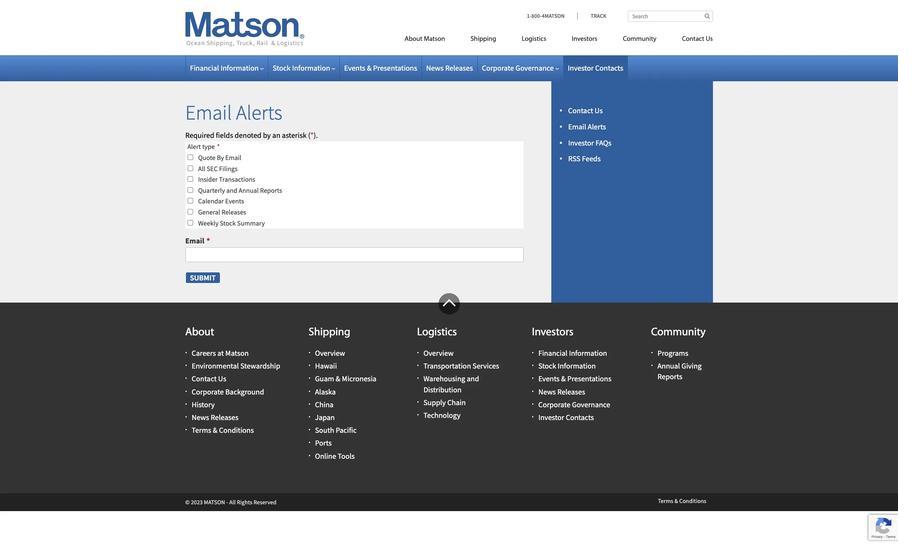 Task type: vqa. For each thing, say whether or not it's contained in the screenshot.
2nd K from the bottom
no



Task type: locate. For each thing, give the bounding box(es) containing it.
investor contacts link
[[568, 63, 624, 73], [539, 413, 594, 422]]

1 horizontal spatial presentations
[[568, 374, 612, 384]]

0 vertical spatial annual
[[239, 186, 259, 194]]

alaska
[[315, 387, 336, 397]]

chain
[[448, 398, 466, 407]]

1 horizontal spatial financial information link
[[539, 348, 607, 358]]

0 horizontal spatial events
[[225, 197, 244, 205]]

0 vertical spatial conditions
[[219, 425, 254, 435]]

1 vertical spatial terms & conditions link
[[658, 497, 707, 505]]

1 horizontal spatial contact us
[[682, 36, 713, 43]]

annual giving reports link
[[658, 361, 702, 382]]

1 horizontal spatial overview link
[[424, 348, 454, 358]]

community up programs
[[652, 327, 706, 338]]

1 horizontal spatial governance
[[572, 400, 611, 409]]

1 horizontal spatial terms
[[658, 497, 674, 505]]

weekly
[[198, 219, 219, 227]]

2 overview link from the left
[[424, 348, 454, 358]]

programs annual giving reports
[[658, 348, 702, 382]]

1 horizontal spatial contacts
[[596, 63, 624, 73]]

presentations
[[373, 63, 417, 73], [568, 374, 612, 384]]

1 vertical spatial corporate
[[192, 387, 224, 397]]

alaska link
[[315, 387, 336, 397]]

1 horizontal spatial matson
[[424, 36, 445, 43]]

1 horizontal spatial us
[[595, 106, 603, 115]]

reports down programs link
[[658, 372, 683, 382]]

events & presentations
[[344, 63, 417, 73]]

0 vertical spatial investor contacts link
[[568, 63, 624, 73]]

events & presentations link for leftmost stock information link
[[344, 63, 417, 73]]

1 horizontal spatial terms & conditions link
[[658, 497, 707, 505]]

about for about
[[185, 327, 214, 338]]

releases
[[445, 63, 473, 73], [222, 208, 246, 216], [558, 387, 586, 397], [211, 413, 239, 422]]

2 vertical spatial news
[[192, 413, 209, 422]]

online tools link
[[315, 451, 355, 461]]

0 vertical spatial community
[[623, 36, 657, 43]]

0 horizontal spatial conditions
[[219, 425, 254, 435]]

1 vertical spatial news releases link
[[539, 387, 586, 397]]

overview
[[315, 348, 345, 358], [424, 348, 454, 358]]

us inside careers at matson environmental stewardship contact us corporate background history news releases terms & conditions
[[218, 374, 226, 384]]

all sec filings
[[198, 164, 238, 173]]

).
[[314, 130, 318, 140]]

matson up news releases
[[424, 36, 445, 43]]

stock inside the financial information stock information events & presentations news releases corporate governance investor contacts
[[539, 361, 557, 371]]

0 vertical spatial contact
[[682, 36, 705, 43]]

2 overview from the left
[[424, 348, 454, 358]]

financial information link for leftmost stock information link
[[190, 63, 264, 73]]

contact us link down environmental
[[192, 374, 226, 384]]

giving
[[682, 361, 702, 371]]

and down transportation services link
[[467, 374, 479, 384]]

matson inside top menu navigation
[[424, 36, 445, 43]]

© 2023 matson ‐ all rights reserved
[[185, 498, 277, 506]]

reports up summary
[[260, 186, 282, 194]]

1 vertical spatial all
[[229, 498, 236, 506]]

japan link
[[315, 413, 335, 422]]

4matson
[[542, 12, 565, 20]]

annual
[[239, 186, 259, 194], [658, 361, 680, 371]]

sec
[[207, 164, 218, 173]]

1 horizontal spatial contact us link
[[569, 106, 603, 115]]

2 vertical spatial contact us link
[[192, 374, 226, 384]]

1 horizontal spatial events
[[344, 63, 366, 73]]

contact us up email alerts link
[[569, 106, 603, 115]]

investor
[[568, 63, 594, 73], [569, 138, 594, 148], [539, 413, 565, 422]]

1 vertical spatial investor
[[569, 138, 594, 148]]

news
[[426, 63, 444, 73], [539, 387, 556, 397], [192, 413, 209, 422]]

logistics
[[522, 36, 547, 43], [417, 327, 457, 338]]

contact us
[[682, 36, 713, 43], [569, 106, 603, 115]]

1 vertical spatial events
[[225, 197, 244, 205]]

overview link for logistics
[[424, 348, 454, 358]]

reports inside 'programs annual giving reports'
[[658, 372, 683, 382]]

conditions inside careers at matson environmental stewardship contact us corporate background history news releases terms & conditions
[[219, 425, 254, 435]]

1 overview from the left
[[315, 348, 345, 358]]

2 horizontal spatial contact us link
[[670, 32, 713, 49]]

1 vertical spatial logistics
[[417, 327, 457, 338]]

&
[[367, 63, 372, 73], [336, 374, 341, 384], [561, 374, 566, 384], [213, 425, 218, 435], [675, 497, 679, 505]]

investors
[[572, 36, 598, 43], [532, 327, 574, 338]]

investor for investor contacts
[[568, 63, 594, 73]]

terms
[[192, 425, 211, 435], [658, 497, 674, 505]]

1 vertical spatial events & presentations link
[[539, 374, 612, 384]]

matson up "environmental stewardship" link
[[225, 348, 249, 358]]

news releases link for events & presentations link for right stock information link
[[539, 387, 586, 397]]

Search search field
[[628, 11, 713, 22]]

environmental stewardship link
[[192, 361, 280, 371]]

email alerts up fields
[[185, 100, 283, 125]]

2 vertical spatial us
[[218, 374, 226, 384]]

overview up transportation
[[424, 348, 454, 358]]

reserved
[[254, 498, 277, 506]]

& inside careers at matson environmental stewardship contact us corporate background history news releases terms & conditions
[[213, 425, 218, 435]]

0 horizontal spatial annual
[[239, 186, 259, 194]]

2 vertical spatial corporate
[[539, 400, 571, 409]]

1 vertical spatial financial
[[539, 348, 568, 358]]

1 vertical spatial terms
[[658, 497, 674, 505]]

overview hawaii guam & micronesia alaska china japan south pacific ports online tools
[[315, 348, 377, 461]]

0 vertical spatial news
[[426, 63, 444, 73]]

logistics down 800-
[[522, 36, 547, 43]]

1 horizontal spatial alerts
[[588, 122, 606, 131]]

annual inside 'programs annual giving reports'
[[658, 361, 680, 371]]

matson
[[424, 36, 445, 43], [225, 348, 249, 358]]

1 horizontal spatial shipping
[[471, 36, 497, 43]]

0 horizontal spatial terms & conditions link
[[192, 425, 254, 435]]

1 vertical spatial annual
[[658, 361, 680, 371]]

2 vertical spatial events
[[539, 374, 560, 384]]

0 horizontal spatial corporate
[[192, 387, 224, 397]]

about matson
[[405, 36, 445, 43]]

email alerts link
[[569, 122, 606, 131]]

2 horizontal spatial contact
[[682, 36, 705, 43]]

investor contacts link for 'corporate governance' "link" corresponding to leftmost stock information link
[[568, 63, 624, 73]]

terms & conditions link
[[192, 425, 254, 435], [658, 497, 707, 505]]

email
[[185, 100, 232, 125], [569, 122, 587, 131], [225, 153, 242, 162], [185, 236, 205, 246]]

1 vertical spatial governance
[[572, 400, 611, 409]]

1 overview link from the left
[[315, 348, 345, 358]]

careers at matson environmental stewardship contact us corporate background history news releases terms & conditions
[[192, 348, 280, 435]]

0 horizontal spatial news releases link
[[192, 413, 239, 422]]

history link
[[192, 400, 215, 409]]

2 horizontal spatial events
[[539, 374, 560, 384]]

0 vertical spatial investor
[[568, 63, 594, 73]]

overview link up hawaii link
[[315, 348, 345, 358]]

technology
[[424, 410, 461, 420]]

reports for programs annual giving reports
[[658, 372, 683, 382]]

2 horizontal spatial news releases link
[[539, 387, 586, 397]]

corporate inside careers at matson environmental stewardship contact us corporate background history news releases terms & conditions
[[192, 387, 224, 397]]

community inside top menu navigation
[[623, 36, 657, 43]]

0 horizontal spatial matson
[[225, 348, 249, 358]]

1 vertical spatial corporate governance link
[[539, 400, 611, 409]]

programs link
[[658, 348, 689, 358]]

0 vertical spatial matson
[[424, 36, 445, 43]]

1 vertical spatial investor contacts link
[[539, 413, 594, 422]]

all
[[198, 164, 205, 173], [229, 498, 236, 506]]

©
[[185, 498, 190, 506]]

investor inside the financial information stock information events & presentations news releases corporate governance investor contacts
[[539, 413, 565, 422]]

1 vertical spatial reports
[[658, 372, 683, 382]]

1 horizontal spatial overview
[[424, 348, 454, 358]]

overview inside overview transportation services warehousing and distribution supply chain technology
[[424, 348, 454, 358]]

us down search icon
[[706, 36, 713, 43]]

0 vertical spatial and
[[226, 186, 237, 194]]

by
[[217, 153, 224, 162]]

alert
[[188, 142, 201, 151]]

0 vertical spatial contact us link
[[670, 32, 713, 49]]

1 horizontal spatial stock
[[273, 63, 291, 73]]

releases inside the financial information stock information events & presentations news releases corporate governance investor contacts
[[558, 387, 586, 397]]

transportation
[[424, 361, 471, 371]]

logistics down back to top image
[[417, 327, 457, 338]]

transportation services link
[[424, 361, 499, 371]]

contact down environmental
[[192, 374, 217, 384]]

us up email alerts link
[[595, 106, 603, 115]]

contact us link up email alerts link
[[569, 106, 603, 115]]

about inside footer
[[185, 327, 214, 338]]

0 horizontal spatial overview
[[315, 348, 345, 358]]

and down "insider transactions"
[[226, 186, 237, 194]]

investor contacts link for 'corporate governance' "link" for right stock information link
[[539, 413, 594, 422]]

corporate governance link for leftmost stock information link
[[482, 63, 559, 73]]

0 horizontal spatial reports
[[260, 186, 282, 194]]

1 horizontal spatial and
[[467, 374, 479, 384]]

financial for financial information stock information events & presentations news releases corporate governance investor contacts
[[539, 348, 568, 358]]

footer
[[0, 293, 899, 511]]

careers
[[192, 348, 216, 358]]

1 vertical spatial stock information link
[[539, 361, 596, 371]]

events
[[344, 63, 366, 73], [225, 197, 244, 205], [539, 374, 560, 384]]

0 vertical spatial us
[[706, 36, 713, 43]]

financial inside the financial information stock information events & presentations news releases corporate governance investor contacts
[[539, 348, 568, 358]]

alerts
[[236, 100, 283, 125], [588, 122, 606, 131]]

0 horizontal spatial alerts
[[236, 100, 283, 125]]

investor faqs
[[569, 138, 612, 148]]

events & presentations link for right stock information link
[[539, 374, 612, 384]]

governance inside the financial information stock information events & presentations news releases corporate governance investor contacts
[[572, 400, 611, 409]]

events inside the financial information stock information events & presentations news releases corporate governance investor contacts
[[539, 374, 560, 384]]

1 horizontal spatial annual
[[658, 361, 680, 371]]

0 vertical spatial presentations
[[373, 63, 417, 73]]

investors inside top menu navigation
[[572, 36, 598, 43]]

1 vertical spatial contacts
[[566, 413, 594, 422]]

corporate
[[482, 63, 514, 73], [192, 387, 224, 397], [539, 400, 571, 409]]

contact us link down search icon
[[670, 32, 713, 49]]

2 vertical spatial investor
[[539, 413, 565, 422]]

1 vertical spatial contact us link
[[569, 106, 603, 115]]

email up investor faqs link
[[569, 122, 587, 131]]

all right ‐
[[229, 498, 236, 506]]

contact inside top menu navigation
[[682, 36, 705, 43]]

0 horizontal spatial email alerts
[[185, 100, 283, 125]]

overview link for shipping
[[315, 348, 345, 358]]

contact up email alerts link
[[569, 106, 594, 115]]

news releases link
[[426, 63, 473, 73], [539, 387, 586, 397], [192, 413, 239, 422]]

2 horizontal spatial stock
[[539, 361, 557, 371]]

information for stock information
[[292, 63, 330, 73]]

reports
[[260, 186, 282, 194], [658, 372, 683, 382]]

south pacific link
[[315, 425, 357, 435]]

None search field
[[628, 11, 713, 22]]

email up required
[[185, 100, 232, 125]]

Quarterly and Annual Reports checkbox
[[188, 187, 193, 193]]

financial information
[[190, 63, 259, 73]]

online
[[315, 451, 336, 461]]

contact inside careers at matson environmental stewardship contact us corporate background history news releases terms & conditions
[[192, 374, 217, 384]]

0 vertical spatial investors
[[572, 36, 598, 43]]

us up corporate background link
[[218, 374, 226, 384]]

0 vertical spatial terms
[[192, 425, 211, 435]]

releases inside careers at matson environmental stewardship contact us corporate background history news releases terms & conditions
[[211, 413, 239, 422]]

stock information
[[273, 63, 330, 73]]

rss feeds
[[569, 154, 601, 164]]

annual down "transactions"
[[239, 186, 259, 194]]

alerts up 'by'
[[236, 100, 283, 125]]

0 horizontal spatial shipping
[[309, 327, 351, 338]]

contact down 'search' search box
[[682, 36, 705, 43]]

0 horizontal spatial overview link
[[315, 348, 345, 358]]

transactions
[[219, 175, 255, 184]]

0 horizontal spatial financial
[[190, 63, 219, 73]]

overview link up transportation
[[424, 348, 454, 358]]

0 horizontal spatial news
[[192, 413, 209, 422]]

news inside careers at matson environmental stewardship contact us corporate background history news releases terms & conditions
[[192, 413, 209, 422]]

logistics link
[[509, 32, 559, 49]]

email alerts up investor faqs link
[[569, 122, 606, 131]]

overview up hawaii link
[[315, 348, 345, 358]]

0 vertical spatial shipping
[[471, 36, 497, 43]]

1 horizontal spatial about
[[405, 36, 423, 43]]

general
[[198, 208, 220, 216]]

contact us down search icon
[[682, 36, 713, 43]]

Quote By Email checkbox
[[188, 155, 193, 160]]

All SEC Filings checkbox
[[188, 165, 193, 171]]

0 horizontal spatial about
[[185, 327, 214, 338]]

filings
[[219, 164, 238, 173]]

community down 'search' search box
[[623, 36, 657, 43]]

corporate background link
[[192, 387, 264, 397]]

annual down programs link
[[658, 361, 680, 371]]

logistics inside top menu navigation
[[522, 36, 547, 43]]

‐
[[226, 498, 228, 506]]

1 horizontal spatial all
[[229, 498, 236, 506]]

1 vertical spatial presentations
[[568, 374, 612, 384]]

0 vertical spatial events & presentations link
[[344, 63, 417, 73]]

overview inside "overview hawaii guam & micronesia alaska china japan south pacific ports online tools"
[[315, 348, 345, 358]]

reports for quarterly and annual reports
[[260, 186, 282, 194]]

None submit
[[185, 272, 221, 283]]

about matson link
[[392, 32, 458, 49]]

news releases link for events & presentations link related to leftmost stock information link
[[426, 63, 473, 73]]

contacts
[[596, 63, 624, 73], [566, 413, 594, 422]]

0 horizontal spatial financial information link
[[190, 63, 264, 73]]

alerts up faqs
[[588, 122, 606, 131]]

track link
[[578, 12, 607, 20]]

environmental
[[192, 361, 239, 371]]

0 vertical spatial terms & conditions link
[[192, 425, 254, 435]]

financial information link for right stock information link
[[539, 348, 607, 358]]

0 vertical spatial reports
[[260, 186, 282, 194]]

0 horizontal spatial contacts
[[566, 413, 594, 422]]

about inside top menu navigation
[[405, 36, 423, 43]]

calendar events
[[198, 197, 244, 205]]

0 horizontal spatial us
[[218, 374, 226, 384]]

governance
[[516, 63, 554, 73], [572, 400, 611, 409]]

all left sec
[[198, 164, 205, 173]]

2 horizontal spatial news
[[539, 387, 556, 397]]

type
[[202, 142, 215, 151]]

0 vertical spatial corporate governance link
[[482, 63, 559, 73]]

about for about matson
[[405, 36, 423, 43]]



Task type: describe. For each thing, give the bounding box(es) containing it.
shipping inside top menu navigation
[[471, 36, 497, 43]]

news inside the financial information stock information events & presentations news releases corporate governance investor contacts
[[539, 387, 556, 397]]

japan
[[315, 413, 335, 422]]

history
[[192, 400, 215, 409]]

china link
[[315, 400, 334, 409]]

contacts inside the financial information stock information events & presentations news releases corporate governance investor contacts
[[566, 413, 594, 422]]

matson inside careers at matson environmental stewardship contact us corporate background history news releases terms & conditions
[[225, 348, 249, 358]]

faqs
[[596, 138, 612, 148]]

hawaii link
[[315, 361, 337, 371]]

general releases
[[198, 208, 246, 216]]

Email email field
[[185, 247, 524, 262]]

denoted
[[235, 130, 262, 140]]

guam & micronesia link
[[315, 374, 377, 384]]

matson image
[[185, 12, 305, 47]]

footer containing about
[[0, 293, 899, 511]]

search image
[[705, 13, 710, 19]]

0 horizontal spatial and
[[226, 186, 237, 194]]

quote
[[198, 153, 216, 162]]

investor contacts
[[568, 63, 624, 73]]

pacific
[[336, 425, 357, 435]]

news releases
[[426, 63, 473, 73]]

summary
[[237, 219, 265, 227]]

0 vertical spatial all
[[198, 164, 205, 173]]

rss feeds link
[[569, 154, 601, 164]]

investor for investor faqs
[[569, 138, 594, 148]]

quote by email
[[198, 153, 242, 162]]

1 horizontal spatial stock information link
[[539, 361, 596, 371]]

background
[[225, 387, 264, 397]]

china
[[315, 400, 334, 409]]

presentations inside the financial information stock information events & presentations news releases corporate governance investor contacts
[[568, 374, 612, 384]]

fields
[[216, 130, 233, 140]]

1-800-4matson link
[[527, 12, 578, 20]]

weekly stock summary
[[198, 219, 265, 227]]

corporate inside the financial information stock information events & presentations news releases corporate governance investor contacts
[[539, 400, 571, 409]]

overview for hawaii
[[315, 348, 345, 358]]

and inside overview transportation services warehousing and distribution supply chain technology
[[467, 374, 479, 384]]

(
[[308, 130, 311, 140]]

1 horizontal spatial contact
[[569, 106, 594, 115]]

0 horizontal spatial logistics
[[417, 327, 457, 338]]

1 horizontal spatial news
[[426, 63, 444, 73]]

& inside the financial information stock information events & presentations news releases corporate governance investor contacts
[[561, 374, 566, 384]]

1 horizontal spatial conditions
[[680, 497, 707, 505]]

hawaii
[[315, 361, 337, 371]]

top menu navigation
[[367, 32, 713, 49]]

required
[[185, 130, 214, 140]]

800-
[[532, 12, 542, 20]]

financial information stock information events & presentations news releases corporate governance investor contacts
[[539, 348, 612, 422]]

1 vertical spatial investors
[[532, 327, 574, 338]]

track
[[591, 12, 607, 20]]

shipping link
[[458, 32, 509, 49]]

south
[[315, 425, 334, 435]]

General Releases checkbox
[[188, 209, 193, 215]]

1 horizontal spatial email alerts
[[569, 122, 606, 131]]

Calendar Events checkbox
[[188, 198, 193, 204]]

corporate governance link for right stock information link
[[539, 400, 611, 409]]

at
[[218, 348, 224, 358]]

asterisk
[[282, 130, 307, 140]]

0 horizontal spatial contact us link
[[192, 374, 226, 384]]

0 vertical spatial stock
[[273, 63, 291, 73]]

1 vertical spatial shipping
[[309, 327, 351, 338]]

distribution
[[424, 385, 462, 394]]

feeds
[[582, 154, 601, 164]]

by
[[263, 130, 271, 140]]

overview for transportation
[[424, 348, 454, 358]]

Insider Transactions checkbox
[[188, 176, 193, 182]]

email down weekly stock summary option
[[185, 236, 205, 246]]

& inside "overview hawaii guam & micronesia alaska china japan south pacific ports online tools"
[[336, 374, 341, 384]]

0 horizontal spatial stock information link
[[273, 63, 335, 73]]

stewardship
[[241, 361, 280, 371]]

alert type
[[188, 142, 215, 151]]

terms inside careers at matson environmental stewardship contact us corporate background history news releases terms & conditions
[[192, 425, 211, 435]]

required fields denoted by an asterisk (
[[185, 130, 311, 140]]

tools
[[338, 451, 355, 461]]

1 vertical spatial us
[[595, 106, 603, 115]]

careers at matson link
[[192, 348, 249, 358]]

an
[[272, 130, 281, 140]]

investors link
[[559, 32, 610, 49]]

0 vertical spatial events
[[344, 63, 366, 73]]

information for financial information
[[221, 63, 259, 73]]

0 horizontal spatial contact us
[[569, 106, 603, 115]]

community link
[[610, 32, 670, 49]]

information for financial information stock information events & presentations news releases corporate governance investor contacts
[[569, 348, 607, 358]]

contact us inside top menu navigation
[[682, 36, 713, 43]]

Weekly Stock Summary checkbox
[[188, 220, 193, 225]]

guam
[[315, 374, 334, 384]]

1 vertical spatial stock
[[220, 219, 236, 227]]

1-800-4matson
[[527, 12, 565, 20]]

programs
[[658, 348, 689, 358]]

technology link
[[424, 410, 461, 420]]

supply
[[424, 398, 446, 407]]

investor faqs link
[[569, 138, 612, 148]]

matson
[[204, 498, 225, 506]]

rss
[[569, 154, 581, 164]]

0 vertical spatial contacts
[[596, 63, 624, 73]]

quarterly and annual reports
[[198, 186, 282, 194]]

services
[[473, 361, 499, 371]]

insider
[[198, 175, 218, 184]]

0 horizontal spatial governance
[[516, 63, 554, 73]]

us inside top menu navigation
[[706, 36, 713, 43]]

rights
[[237, 498, 253, 506]]

ports
[[315, 438, 332, 448]]

micronesia
[[342, 374, 377, 384]]

warehousing and distribution link
[[424, 374, 479, 394]]

back to top image
[[439, 293, 460, 315]]

supply chain link
[[424, 398, 466, 407]]

overview transportation services warehousing and distribution supply chain technology
[[424, 348, 499, 420]]

1 horizontal spatial corporate
[[482, 63, 514, 73]]

email up filings
[[225, 153, 242, 162]]

1-
[[527, 12, 532, 20]]

financial for financial information
[[190, 63, 219, 73]]

1 vertical spatial community
[[652, 327, 706, 338]]

terms & conditions
[[658, 497, 707, 505]]



